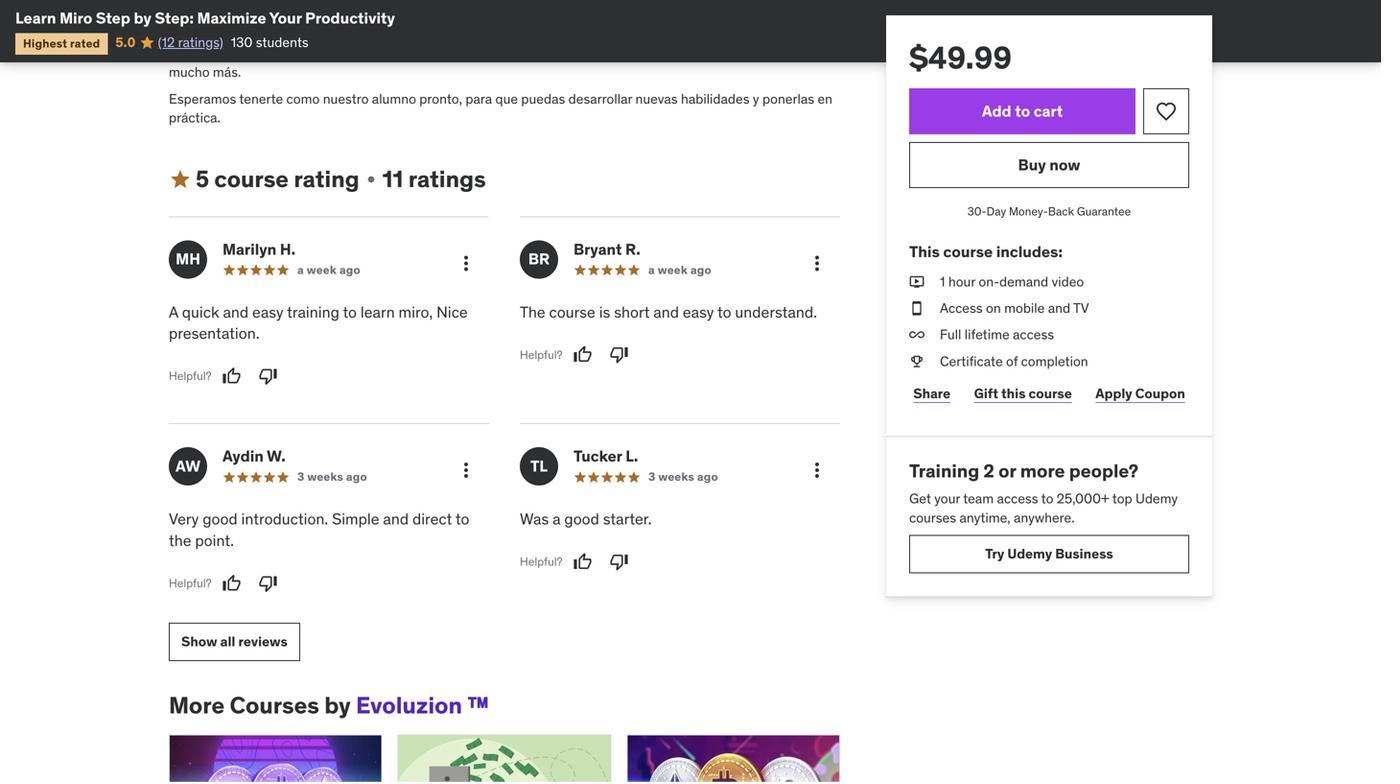 Task type: describe. For each thing, give the bounding box(es) containing it.
0 vertical spatial xsmall image
[[363, 172, 379, 187]]

1 vertical spatial by
[[325, 691, 351, 720]]

3 weeks ago for simple
[[297, 469, 367, 484]]

learn
[[361, 302, 395, 322]]

weeks for simple
[[307, 469, 344, 484]]

get
[[910, 490, 932, 507]]

week for bryant r.
[[658, 262, 688, 277]]

maximize
[[197, 8, 266, 28]]

show
[[181, 633, 217, 650]]

course for the
[[549, 302, 596, 322]]

evoluzion ™ link
[[356, 691, 490, 720]]

rated
[[70, 36, 100, 51]]

11
[[383, 165, 403, 193]]

easy inside a quick and easy training to learn miro, nice presentation.
[[252, 302, 284, 322]]

11 ratings
[[383, 165, 486, 193]]

tucker
[[574, 446, 623, 466]]

tucker l.
[[574, 446, 639, 466]]

ayudarte
[[298, 0, 351, 17]]

1 hour on-demand video
[[940, 273, 1085, 290]]

on-
[[979, 273, 1000, 290]]

mh
[[176, 249, 200, 269]]

show all reviews
[[181, 633, 288, 650]]

tener
[[364, 0, 395, 17]]

la
[[449, 0, 460, 17]]

2 horizontal spatial para
[[654, 0, 680, 17]]

to inside very good introduction. simple and direct to the point.
[[456, 509, 470, 529]]

mucho
[[169, 64, 210, 81]]

udemy inside training 2 or more people? get your team access to 25,000+ top udemy courses anytime, anywhere.
[[1136, 490, 1179, 507]]

130
[[231, 33, 253, 51]]

point.
[[195, 531, 234, 550]]

áreas,
[[392, 45, 428, 62]]

3 for tucker l.
[[649, 469, 656, 484]]

to inside button
[[1016, 101, 1031, 121]]

vida.
[[463, 0, 491, 17]]

this
[[1002, 385, 1026, 402]]

1
[[940, 273, 946, 290]]

medium image
[[169, 168, 192, 191]]

bryant
[[574, 239, 622, 259]]

ago for easy
[[691, 262, 712, 277]]

xsmall image for full
[[910, 326, 925, 344]]

ratings)
[[178, 33, 223, 51]]

(12
[[158, 33, 175, 51]]

to inside training 2 or more people? get your team access to 25,000+ top udemy courses anytime, anywhere.
[[1042, 490, 1054, 507]]

coupon
[[1136, 385, 1186, 402]]

try udemy business
[[986, 545, 1114, 562]]

apply
[[1096, 385, 1133, 402]]

2 easy from the left
[[683, 302, 714, 322]]

try
[[986, 545, 1005, 562]]

nuestro
[[323, 90, 369, 107]]

learn miro step by step: maximize your productivity
[[15, 8, 395, 28]]

negocios,
[[589, 45, 646, 62]]

access on mobile and tv
[[940, 300, 1090, 317]]

digital
[[770, 45, 807, 62]]

enseñar
[[684, 0, 732, 17]]

personal,
[[531, 45, 586, 62]]

mark review by tucker l. as unhelpful image
[[610, 552, 629, 571]]

cursos
[[266, 45, 306, 62]]

h.
[[280, 239, 296, 259]]

includes:
[[997, 242, 1063, 261]]

xsmall image for 1
[[910, 273, 925, 291]]

alumno
[[372, 90, 416, 107]]

good inside very good introduction. simple and direct to the point.
[[203, 509, 238, 529]]

understand.
[[736, 302, 818, 322]]

rating
[[294, 165, 360, 193]]

the
[[520, 302, 546, 322]]

ago for to
[[340, 262, 361, 277]]

week for marilyn h.
[[307, 262, 337, 277]]

course for this
[[944, 242, 993, 261]]

0 horizontal spatial udemy
[[1008, 545, 1053, 562]]

helpful? for the course is short and easy to understand.
[[520, 347, 563, 362]]

was
[[520, 509, 549, 529]]

lifetime
[[965, 326, 1010, 343]]

0 vertical spatial access
[[1013, 326, 1055, 343]]

this course includes:
[[910, 242, 1063, 261]]

courses
[[230, 691, 319, 720]]

1 horizontal spatial para
[[466, 90, 492, 107]]

students
[[256, 33, 309, 51]]

w.
[[267, 446, 286, 466]]

aw
[[176, 456, 201, 476]]

a up the course is short and easy to understand.
[[649, 262, 655, 277]]

buy now
[[1019, 155, 1081, 175]]

evoluzion existe para ayudarte a tener éxito en la vida. cada curso está adaptado para enseñar una nueva y específica habilidad. trabajamos con cursos de diferentes áreas, como desarrollo personal, negocios, finanzas, marketing digital y mucho más. esperamos tenerte como nuestro alumno pronto, para que puedas desarrollar nuevas habilidades y ponerlas en práctica.
[[169, 0, 833, 126]]

3 for aydin w.
[[297, 469, 305, 484]]

helpful? for was a good starter.
[[520, 554, 563, 569]]

nice
[[437, 302, 468, 322]]

a
[[169, 302, 178, 322]]

éxito
[[399, 0, 428, 17]]

gift
[[975, 385, 999, 402]]

$49.99
[[910, 38, 1012, 77]]

and inside a quick and easy training to learn miro, nice presentation.
[[223, 302, 249, 322]]

miro
[[60, 8, 92, 28]]

apply coupon button
[[1092, 375, 1190, 413]]

práctica.
[[169, 109, 221, 126]]

habilidad.
[[233, 18, 291, 36]]

helpful? for very good introduction. simple and direct to the point.
[[169, 576, 212, 591]]

and left tv
[[1049, 300, 1071, 317]]

0 horizontal spatial para
[[268, 0, 295, 17]]

add to cart
[[983, 101, 1063, 121]]

130 students
[[231, 33, 309, 51]]

highest rated
[[23, 36, 100, 51]]

more
[[169, 691, 225, 720]]

introduction.
[[241, 509, 328, 529]]

more courses by evoluzion ™
[[169, 691, 490, 720]]

anytime,
[[960, 509, 1011, 526]]

add to cart button
[[910, 88, 1136, 134]]

day
[[987, 204, 1007, 219]]

starter.
[[603, 509, 652, 529]]

desarrollo
[[468, 45, 527, 62]]

a quick and easy training to learn miro, nice presentation.
[[169, 302, 468, 343]]

now
[[1050, 155, 1081, 175]]



Task type: locate. For each thing, give the bounding box(es) containing it.
2 vertical spatial y
[[753, 90, 760, 107]]

y right "digital"
[[810, 45, 817, 62]]

ago
[[340, 262, 361, 277], [691, 262, 712, 277], [346, 469, 367, 484], [698, 469, 719, 484]]

xsmall image left 11
[[363, 172, 379, 187]]

very
[[169, 509, 199, 529]]

anywhere.
[[1014, 509, 1075, 526]]

to left cart
[[1016, 101, 1031, 121]]

como right the tenerte
[[287, 90, 320, 107]]

video
[[1052, 273, 1085, 290]]

good up point.
[[203, 509, 238, 529]]

nuevas
[[636, 90, 678, 107]]

0 horizontal spatial xsmall image
[[363, 172, 379, 187]]

evoluzion up específica
[[169, 0, 226, 17]]

mark review by tucker l. as helpful image
[[573, 552, 593, 571]]

0 horizontal spatial en
[[431, 0, 446, 17]]

0 horizontal spatial by
[[134, 8, 151, 28]]

people?
[[1070, 459, 1139, 482]]

para up habilidad.
[[268, 0, 295, 17]]

0 horizontal spatial good
[[203, 509, 238, 529]]

1 vertical spatial xsmall image
[[910, 299, 925, 318]]

course for 5
[[214, 165, 289, 193]]

de
[[309, 45, 324, 62]]

hour
[[949, 273, 976, 290]]

training
[[910, 459, 980, 482]]

mark review by aydin w. as helpful image
[[222, 574, 241, 593]]

0 horizontal spatial evoluzion
[[169, 0, 226, 17]]

3 weeks ago up starter.
[[649, 469, 719, 484]]

xsmall image for certificate
[[910, 352, 925, 371]]

to left the learn
[[343, 302, 357, 322]]

1 horizontal spatial by
[[325, 691, 351, 720]]

helpful? left mark review by tucker l. as helpful icon
[[520, 554, 563, 569]]

and right short
[[654, 302, 679, 322]]

curso
[[528, 0, 561, 17]]

and left direct
[[383, 509, 409, 529]]

direct
[[413, 509, 452, 529]]

0 horizontal spatial 3
[[297, 469, 305, 484]]

existe
[[229, 0, 265, 17]]

1 vertical spatial y
[[810, 45, 817, 62]]

1 weeks from the left
[[307, 469, 344, 484]]

1 xsmall image from the top
[[910, 273, 925, 291]]

ratings
[[409, 165, 486, 193]]

money-
[[1010, 204, 1049, 219]]

highest
[[23, 36, 67, 51]]

1 horizontal spatial weeks
[[659, 469, 695, 484]]

a week ago
[[297, 262, 361, 277], [649, 262, 712, 277]]

y
[[799, 0, 806, 17], [810, 45, 817, 62], [753, 90, 760, 107]]

weeks for starter.
[[659, 469, 695, 484]]

buy
[[1019, 155, 1047, 175]]

reviews
[[238, 633, 288, 650]]

learn
[[15, 8, 56, 28]]

diferentes
[[328, 45, 389, 62]]

en right ponerlas
[[818, 90, 833, 107]]

1 vertical spatial en
[[818, 90, 833, 107]]

a inside evoluzion existe para ayudarte a tener éxito en la vida. cada curso está adaptado para enseñar una nueva y específica habilidad. trabajamos con cursos de diferentes áreas, como desarrollo personal, negocios, finanzas, marketing digital y mucho más. esperamos tenerte como nuestro alumno pronto, para que puedas desarrollar nuevas habilidades y ponerlas en práctica.
[[354, 0, 361, 17]]

course right 5
[[214, 165, 289, 193]]

0 horizontal spatial 3 weeks ago
[[297, 469, 367, 484]]

to right direct
[[456, 509, 470, 529]]

good
[[203, 509, 238, 529], [565, 509, 600, 529]]

0 vertical spatial xsmall image
[[910, 273, 925, 291]]

certificate of completion
[[940, 352, 1089, 370]]

was a good starter.
[[520, 509, 652, 529]]

quick
[[182, 302, 219, 322]]

a week ago for and
[[649, 262, 712, 277]]

back
[[1049, 204, 1075, 219]]

additional actions for review by bryant r. image
[[806, 252, 829, 275]]

5
[[196, 165, 209, 193]]

2 3 from the left
[[649, 469, 656, 484]]

1 horizontal spatial 3
[[649, 469, 656, 484]]

xsmall image left 1
[[910, 273, 925, 291]]

step
[[96, 8, 130, 28]]

cart
[[1034, 101, 1063, 121]]

your
[[935, 490, 961, 507]]

3 up introduction.
[[297, 469, 305, 484]]

a up 'training'
[[297, 262, 304, 277]]

xsmall image left access
[[910, 299, 925, 318]]

(12 ratings)
[[158, 33, 223, 51]]

course inside "link"
[[1029, 385, 1073, 402]]

3 weeks ago up the simple
[[297, 469, 367, 484]]

0 horizontal spatial a week ago
[[297, 262, 361, 277]]

1 a week ago from the left
[[297, 262, 361, 277]]

2 good from the left
[[565, 509, 600, 529]]

ponerlas
[[763, 90, 815, 107]]

full lifetime access
[[940, 326, 1055, 343]]

0 horizontal spatial como
[[287, 90, 320, 107]]

to
[[1016, 101, 1031, 121], [343, 302, 357, 322], [718, 302, 732, 322], [1042, 490, 1054, 507], [456, 509, 470, 529]]

xsmall image
[[910, 273, 925, 291], [910, 326, 925, 344], [910, 352, 925, 371]]

and
[[1049, 300, 1071, 317], [223, 302, 249, 322], [654, 302, 679, 322], [383, 509, 409, 529]]

a left tener
[[354, 0, 361, 17]]

mark review by marilyn h. as helpful image
[[222, 367, 241, 386]]

más.
[[213, 64, 241, 81]]

2 3 weeks ago from the left
[[649, 469, 719, 484]]

a week ago up the course is short and easy to understand.
[[649, 262, 712, 277]]

courses
[[910, 509, 957, 526]]

1 vertical spatial udemy
[[1008, 545, 1053, 562]]

week up 'training'
[[307, 262, 337, 277]]

by right step
[[134, 8, 151, 28]]

aydin
[[223, 446, 264, 466]]

evoluzion left ™
[[356, 691, 463, 720]]

a week ago up 'training'
[[297, 262, 361, 277]]

0 vertical spatial by
[[134, 8, 151, 28]]

2
[[984, 459, 995, 482]]

0 vertical spatial y
[[799, 0, 806, 17]]

2 weeks from the left
[[659, 469, 695, 484]]

3 xsmall image from the top
[[910, 352, 925, 371]]

1 easy from the left
[[252, 302, 284, 322]]

of
[[1007, 352, 1018, 370]]

0 vertical spatial udemy
[[1136, 490, 1179, 507]]

1 week from the left
[[307, 262, 337, 277]]

tenerte
[[239, 90, 283, 107]]

esperamos
[[169, 90, 236, 107]]

mark review by bryant r. as helpful image
[[573, 345, 593, 364]]

1 vertical spatial como
[[287, 90, 320, 107]]

to up the anywhere.
[[1042, 490, 1054, 507]]

additional actions for review by aydin w. image
[[455, 459, 478, 482]]

0 horizontal spatial y
[[753, 90, 760, 107]]

udemy right top
[[1136, 490, 1179, 507]]

0 horizontal spatial easy
[[252, 302, 284, 322]]

miro,
[[399, 302, 433, 322]]

easy left 'training'
[[252, 302, 284, 322]]

2 horizontal spatial y
[[810, 45, 817, 62]]

2 xsmall image from the top
[[910, 326, 925, 344]]

1 horizontal spatial evoluzion
[[356, 691, 463, 720]]

evoluzion inside evoluzion existe para ayudarte a tener éxito en la vida. cada curso está adaptado para enseñar una nueva y específica habilidad. trabajamos con cursos de diferentes áreas, como desarrollo personal, negocios, finanzas, marketing digital y mucho más. esperamos tenerte como nuestro alumno pronto, para que puedas desarrollar nuevas habilidades y ponerlas en práctica.
[[169, 0, 226, 17]]

y right nueva at top right
[[799, 0, 806, 17]]

by right courses
[[325, 691, 351, 720]]

y left ponerlas
[[753, 90, 760, 107]]

more
[[1021, 459, 1066, 482]]

2 a week ago from the left
[[649, 262, 712, 277]]

marketing
[[706, 45, 767, 62]]

1 horizontal spatial week
[[658, 262, 688, 277]]

mark review by marilyn h. as unhelpful image
[[259, 367, 278, 386]]

xsmall image left full
[[910, 326, 925, 344]]

3 up starter.
[[649, 469, 656, 484]]

1 horizontal spatial como
[[431, 45, 464, 62]]

1 horizontal spatial 3 weeks ago
[[649, 469, 719, 484]]

ago for direct
[[346, 469, 367, 484]]

easy
[[252, 302, 284, 322], [683, 302, 714, 322]]

xsmall image up share
[[910, 352, 925, 371]]

access down or
[[998, 490, 1039, 507]]

course up 'hour'
[[944, 242, 993, 261]]

1 horizontal spatial xsmall image
[[910, 299, 925, 318]]

access
[[1013, 326, 1055, 343], [998, 490, 1039, 507]]

all
[[220, 633, 236, 650]]

1 horizontal spatial udemy
[[1136, 490, 1179, 507]]

week up the course is short and easy to understand.
[[658, 262, 688, 277]]

1 vertical spatial evoluzion
[[356, 691, 463, 720]]

en left la
[[431, 0, 446, 17]]

0 horizontal spatial week
[[307, 262, 337, 277]]

a right was
[[553, 509, 561, 529]]

0 vertical spatial como
[[431, 45, 464, 62]]

xsmall image
[[363, 172, 379, 187], [910, 299, 925, 318]]

0 vertical spatial en
[[431, 0, 446, 17]]

or
[[999, 459, 1017, 482]]

udemy right try
[[1008, 545, 1053, 562]]

0 vertical spatial evoluzion
[[169, 0, 226, 17]]

helpful? left mark review by aydin w. as helpful icon
[[169, 576, 212, 591]]

access down mobile on the right top
[[1013, 326, 1055, 343]]

1 horizontal spatial easy
[[683, 302, 714, 322]]

1 3 from the left
[[297, 469, 305, 484]]

para left que
[[466, 90, 492, 107]]

bryant r.
[[574, 239, 641, 259]]

this
[[910, 242, 940, 261]]

1 horizontal spatial y
[[799, 0, 806, 17]]

the
[[169, 531, 191, 550]]

mobile
[[1005, 300, 1045, 317]]

0 horizontal spatial weeks
[[307, 469, 344, 484]]

5.0
[[116, 33, 136, 51]]

and inside very good introduction. simple and direct to the point.
[[383, 509, 409, 529]]

30-
[[968, 204, 987, 219]]

wishlist image
[[1155, 100, 1178, 123]]

to left understand.
[[718, 302, 732, 322]]

top
[[1113, 490, 1133, 507]]

para
[[268, 0, 295, 17], [654, 0, 680, 17], [466, 90, 492, 107]]

your
[[269, 8, 302, 28]]

2 vertical spatial xsmall image
[[910, 352, 925, 371]]

1 horizontal spatial a week ago
[[649, 262, 712, 277]]

1 horizontal spatial en
[[818, 90, 833, 107]]

course left is
[[549, 302, 596, 322]]

cada
[[494, 0, 525, 17]]

by
[[134, 8, 151, 28], [325, 691, 351, 720]]

marilyn
[[223, 239, 277, 259]]

para left the enseñar
[[654, 0, 680, 17]]

mark review by bryant r. as unhelpful image
[[610, 345, 629, 364]]

1 vertical spatial xsmall image
[[910, 326, 925, 344]]

good up mark review by tucker l. as helpful icon
[[565, 509, 600, 529]]

1 horizontal spatial good
[[565, 509, 600, 529]]

training
[[287, 302, 340, 322]]

mark review by aydin w. as unhelpful image
[[259, 574, 278, 593]]

additional actions for review by tucker l. image
[[806, 459, 829, 482]]

and up presentation.
[[223, 302, 249, 322]]

short
[[614, 302, 650, 322]]

helpful? left mark review by marilyn h. as helpful icon
[[169, 369, 212, 384]]

certificate
[[940, 352, 1003, 370]]

easy right short
[[683, 302, 714, 322]]

1 good from the left
[[203, 509, 238, 529]]

25,000+
[[1057, 490, 1110, 507]]

access
[[940, 300, 983, 317]]

course
[[214, 165, 289, 193], [944, 242, 993, 261], [549, 302, 596, 322], [1029, 385, 1073, 402]]

3 weeks ago for starter.
[[649, 469, 719, 484]]

additional actions for review by marilyn h. image
[[455, 252, 478, 275]]

helpful? left mark review by bryant r. as helpful icon
[[520, 347, 563, 362]]

access inside training 2 or more people? get your team access to 25,000+ top udemy courses anytime, anywhere.
[[998, 490, 1039, 507]]

a week ago for training
[[297, 262, 361, 277]]

helpful? for a quick and easy training to learn miro, nice presentation.
[[169, 369, 212, 384]]

to inside a quick and easy training to learn miro, nice presentation.
[[343, 302, 357, 322]]

demand
[[1000, 273, 1049, 290]]

1 3 weeks ago from the left
[[297, 469, 367, 484]]

2 week from the left
[[658, 262, 688, 277]]

1 vertical spatial access
[[998, 490, 1039, 507]]

course down completion
[[1029, 385, 1073, 402]]

como right "áreas,"
[[431, 45, 464, 62]]



Task type: vqa. For each thing, say whether or not it's contained in the screenshot.


